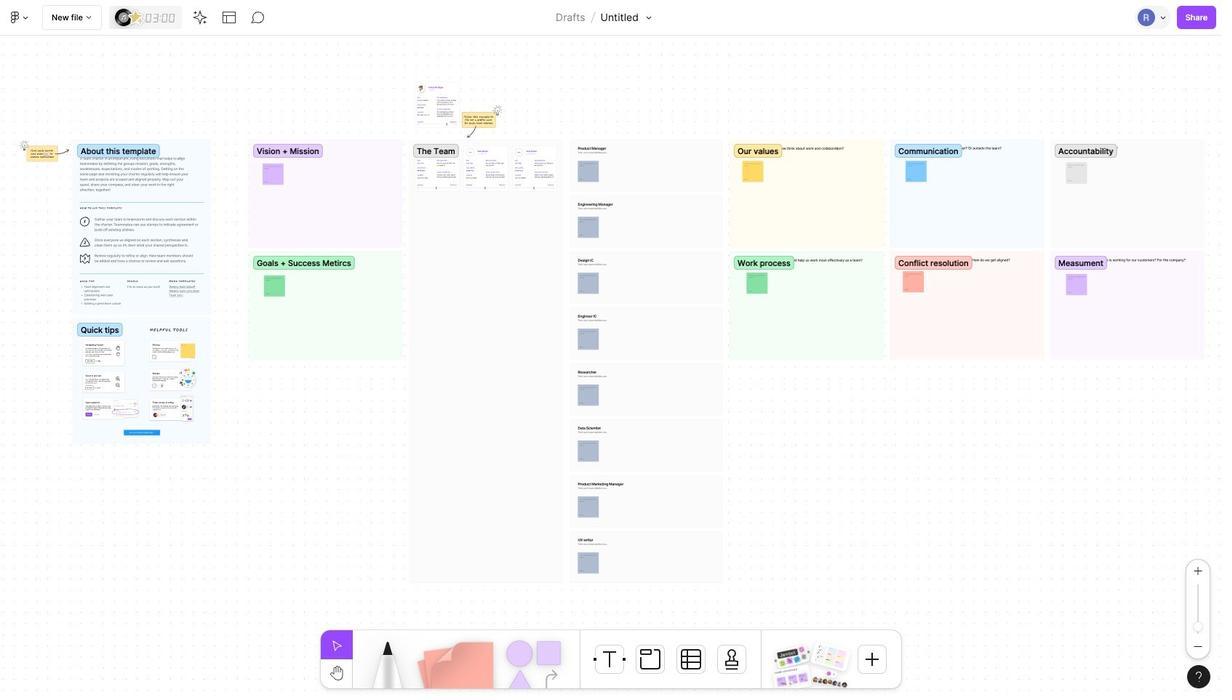 Task type: describe. For each thing, give the bounding box(es) containing it.
help image
[[1196, 672, 1202, 682]]



Task type: vqa. For each thing, say whether or not it's contained in the screenshot.
file thumbnail
no



Task type: locate. For each thing, give the bounding box(es) containing it.
view comments image
[[251, 10, 266, 25]]

File name text field
[[600, 8, 639, 27]]

main toolbar region
[[0, 0, 1222, 36]]

multiplayer tools image
[[1158, 0, 1170, 35]]

team cooldown image
[[773, 665, 812, 693]]

team charter image
[[810, 642, 851, 672]]



